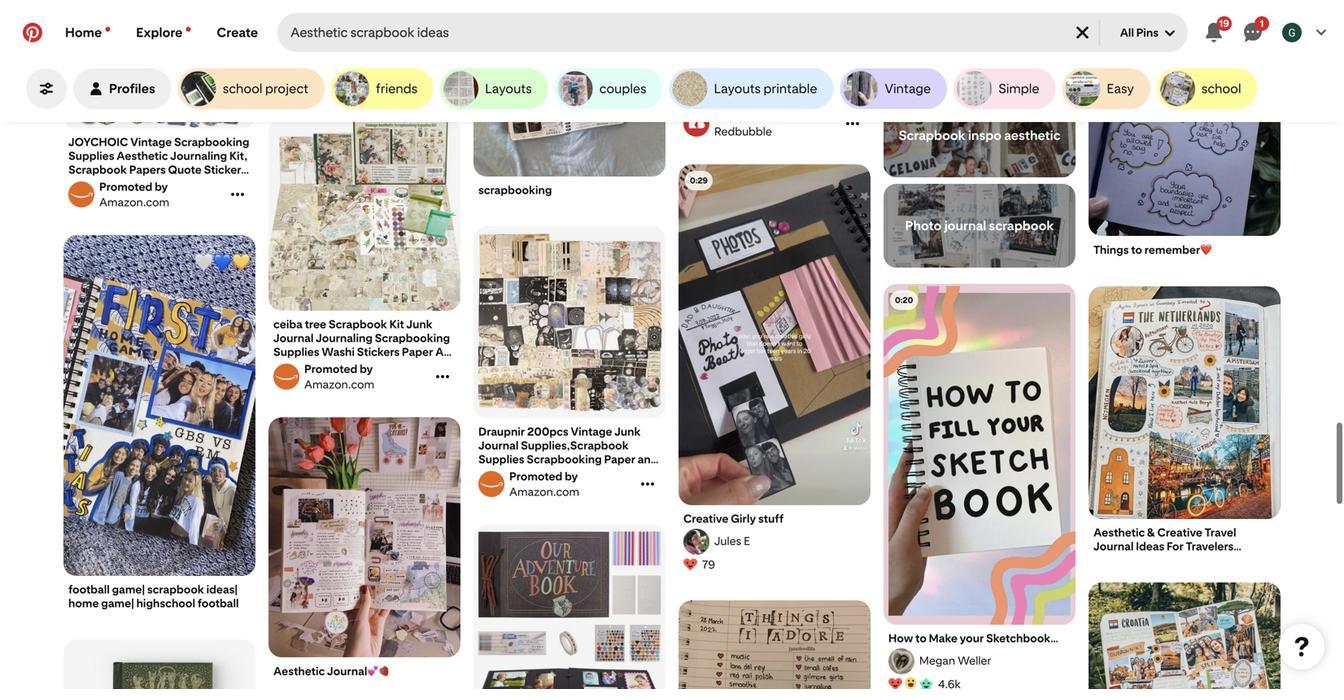 Task type: vqa. For each thing, say whether or not it's contained in the screenshot.
amazon.com link to the bottom
yes



Task type: locate. For each thing, give the bounding box(es) containing it.
ideas
[[1136, 540, 1165, 554]]

junk
[[407, 317, 433, 331]]

women
[[342, 373, 384, 387]]

2 horizontal spatial aesthetic
[[1094, 526, 1146, 540]]

2 vertical spatial amazon.com link
[[476, 470, 637, 499]]

scrapbook for game|
[[147, 583, 204, 597]]

journal design ideas aesthetic link
[[884, 3, 1076, 87]]

football game| scrapbook ideas| home game| highschool football link
[[68, 583, 251, 611]]

all
[[1121, 26, 1135, 39]]

0 horizontal spatial vintage
[[295, 359, 336, 373]]

jules e
[[715, 535, 751, 548]]

botanical
[[684, 78, 733, 92]]

home
[[65, 25, 102, 40]]

photo journal scrapbook link
[[884, 184, 1076, 268]]

1 horizontal spatial football
[[198, 597, 239, 611]]

1 horizontal spatial vintage
[[885, 81, 931, 96]]

&
[[1148, 526, 1156, 540]]

creative girly stuff link
[[684, 512, 866, 526]]

aesthetic inside ceiba tree scrapbook kit junk journal journaling scrapbooking supplies washi stickers paper art diy vintage aesthetic gift for teen girl kid women
[[339, 359, 390, 373]]

school left "project"
[[223, 81, 263, 96]]

art
[[436, 345, 453, 359]]

friends link
[[331, 68, 434, 109]]

2 horizontal spatial amazon.com link
[[476, 470, 637, 499]]

amazon.com
[[99, 195, 169, 209], [304, 378, 375, 392], [510, 485, 580, 499]]

amazon.com for prices may vary. aesthetic scrapbooking supplies kit - a large collection of blue theme junk journaling supplies kits. the gift box package is perfect for scrapbooking beginners or journaling enthusiasts. blue themed junk journal ephemera pack - each kit comes with vintage ocean themed junk journal supplies, including 2pcslarge aesthetic paper, 4 pcs vintage scrapbook paper, 6 pcstranslucent sulfuric acid paper, a grid tn notebook, 4 pcs coated paper bookmark, 10 pcs scrapbook stickers, 6 pcs ph image on the left top
[[99, 195, 169, 209]]

printable
[[764, 81, 818, 96]]

aesthetic inside aesthetic & creative travel journal ideas for travelers notebook
[[1094, 526, 1146, 540]]

gift
[[392, 359, 413, 373]]

scrapbook inside photo journal scrapbook link
[[989, 218, 1055, 234]]

amazon.com link for prices may vary. value pack:200pcs of vintage assorted paper & sticker ephemera kit, including 120 pcs scrapbook papers(6.7×4.7inch, 60 patterns, 2 of each) and 80 pcs patterns washi stickers(40 patterns, 2 of each). a collection of vintage style celestial theme junk journal good stuffs! celestial theme junk journal supplies:this 200pcs paper & washi stricker kit with a variety of celestial and astrology designs.such as: various planet stickers, space, moon phase, planet map, world map, astronom image
[[476, 470, 637, 499]]

0 horizontal spatial aesthetic
[[274, 665, 325, 678]]

scrapbook left ideas|
[[147, 583, 204, 597]]

journal left design
[[918, 30, 964, 45]]

scrapbook up washi
[[329, 317, 387, 331]]

journaling
[[316, 331, 373, 345]]

0 vertical spatial aesthetic
[[952, 45, 1008, 61]]

2 school from the left
[[1202, 81, 1242, 96]]

botanical juniper hardcover journal by bluespecsstudio
[[684, 78, 835, 106]]

1 horizontal spatial this contains an image of: image
[[1089, 583, 1281, 689]]

0 vertical spatial this contains an image of: image
[[269, 0, 461, 86]]

creative right the &
[[1158, 526, 1203, 540]]

1 school from the left
[[223, 81, 263, 96]]

supplies
[[274, 345, 320, 359]]

creative up jules
[[684, 512, 729, 526]]

2 horizontal spatial amazon.com
[[510, 485, 580, 499]]

0 vertical spatial scrapbook
[[899, 128, 966, 143]]

creative inside aesthetic & creative travel journal ideas for travelers notebook
[[1158, 526, 1203, 540]]

school inside 'link'
[[223, 81, 263, 96]]

bluespecsstudio
[[742, 92, 830, 106]]

1 horizontal spatial school
[[1202, 81, 1242, 96]]

aesthetic journal💕🍓
[[274, 665, 390, 678]]

ceiba
[[274, 317, 303, 331]]

redbubble link
[[681, 109, 843, 138]]

redbubble
[[715, 125, 772, 138]]

1 horizontal spatial scrapbook
[[899, 128, 966, 143]]

journal up diy
[[274, 331, 314, 345]]

notebook
[[1094, 554, 1148, 567]]

layouts
[[485, 81, 532, 96], [714, 81, 761, 96]]

highschool
[[136, 597, 195, 611]]

prices may vary. value pack:200pcs of vintage assorted paper & sticker ephemera kit, including 120 pcs scrapbook papers(6.7×4.7inch, 60 patterns, 2 of each) and 80 pcs patterns washi stickers(40 patterns, 2 of each). a collection of vintage style celestial theme junk journal good stuffs! celestial theme junk journal supplies:this 200pcs paper & washi stricker kit with a variety of celestial and astrology designs.such as: various planet stickers, space, moon phase, planet map, world map, astronom image
[[474, 226, 666, 418]]

0 horizontal spatial scrapbook
[[329, 317, 387, 331]]

kit
[[390, 317, 404, 331]]

journal left by
[[684, 92, 724, 106]]

1 layouts from the left
[[485, 81, 532, 96]]

0 horizontal spatial layouts
[[485, 81, 532, 96]]

things
[[1094, 243, 1129, 257]]

prices may vary. vintage aesthetic scrapbook kit washi stickers paper art junk journal journaling scrapbooking supplies diy gift for teen girl kid women what you get-vintage aesthetic scrapbooking supplies kit,including a6 grid notebook , 25 pcs scrapbooking paper，10 pcs folding papers，3 designs to-do-list note papers, 4sheets vintage stickers,2 tapes washi stickers, 50 pcs mini cards, 10 pcs paper photo frames, 12 pcs stamp stickers, 31 pcs calendar stickers, 1 pcs glue stick, 2 organza bags a6 image
[[269, 119, 461, 311]]

aesthetic up simple link
[[952, 45, 1008, 61]]

0 horizontal spatial football
[[68, 583, 110, 597]]

layouts for layouts
[[485, 81, 532, 96]]

1 horizontal spatial creative
[[1158, 526, 1203, 540]]

school inside "link"
[[1202, 81, 1242, 96]]

1 horizontal spatial scrapbook
[[989, 218, 1055, 234]]

aesthetic right inspo
[[1005, 128, 1061, 143]]

0 horizontal spatial this contains an image of: image
[[269, 0, 461, 86]]

this contains an image of: pin by jennifer₊˚✧ . ˚ on pretty journals in 2022 | bulletin journal ideas, writing therapy, bullet journal lettering ideas image
[[679, 601, 871, 689]]

layouts link
[[441, 68, 548, 109]]

school down the 19 button
[[1202, 81, 1242, 96]]

journal
[[918, 30, 964, 45], [684, 92, 724, 106], [274, 331, 314, 345], [1094, 540, 1134, 554]]

jules e link
[[715, 535, 751, 548]]

scrapbook
[[899, 128, 966, 143], [329, 317, 387, 331]]

0 horizontal spatial amazon.com
[[99, 195, 169, 209]]

aesthetic & creative travel journal ideas for travelers notebook
[[1094, 526, 1237, 567]]

school
[[223, 81, 263, 96], [1202, 81, 1242, 96]]

amazon.com link
[[66, 180, 227, 209], [271, 362, 432, 392], [476, 470, 637, 499]]

vintage
[[885, 81, 931, 96], [295, 359, 336, 373]]

journal
[[945, 218, 987, 234]]

0 vertical spatial scrapbook
[[989, 218, 1055, 234]]

profiles
[[109, 81, 155, 96]]

inspo
[[969, 128, 1002, 143]]

scrapbook
[[989, 218, 1055, 234], [147, 583, 204, 597]]

2 vertical spatial amazon.com
[[510, 485, 580, 499]]

football left highschool
[[68, 583, 110, 597]]

prices may vary. about the self adhesive page photo album -- the size of our photo albums is 11.6 x 7.5 x 0.6 inches. there are 40 sheets (80 pages) inside for adhesiving photos. the photo album is suitable for 3x5 4x6 5x7 6x8 inch photos. you could one or more kinds of them to get a special photo collage page. design the photo album yourselves -- the box comes with many different design tools. 2 shaped cards for making different shaped pattern you like. 2 colorful corner papers and 2 colorful p image
[[474, 525, 666, 689]]

football game| scrapbook ideas| home game| highschool football
[[68, 583, 239, 611]]

Search text field
[[291, 13, 1060, 52]]

1 vertical spatial aesthetic
[[1005, 128, 1061, 143]]

simple link
[[954, 68, 1056, 109]]

0 vertical spatial aesthetic
[[339, 359, 390, 373]]

filter image
[[40, 82, 53, 95]]

1 vertical spatial amazon.com link
[[271, 362, 432, 392]]

amazon.com link for prices may vary. vintage aesthetic scrapbook kit washi stickers paper art junk journal journaling scrapbooking supplies diy gift for teen girl kid women what you get-vintage aesthetic scrapbooking supplies kit,including a6 grid notebook , 25 pcs scrapbooking paper，10 pcs folding papers，3 designs to-do-list note papers, 4sheets vintage stickers,2 tapes washi stickers, 50 pcs mini cards, 10 pcs paper photo frames, 12 pcs stamp stickers, 31 pcs calendar stickers, 1 pcs glue stick, 2 organza bags a6
[[271, 362, 432, 392]]

school for school
[[1202, 81, 1242, 96]]

2 layouts from the left
[[714, 81, 761, 96]]

1 horizontal spatial aesthetic
[[339, 359, 390, 373]]

creative
[[684, 512, 729, 526], [1158, 526, 1203, 540]]

1 vertical spatial this contains an image of: image
[[1089, 583, 1281, 689]]

for
[[415, 359, 431, 373]]

2 vertical spatial aesthetic
[[274, 665, 325, 678]]

1
[[1260, 17, 1265, 29]]

friends
[[376, 81, 418, 96]]

hardcover
[[779, 78, 835, 92]]

79 link
[[684, 555, 866, 575]]

megan
[[920, 654, 956, 668]]

0 horizontal spatial creative
[[684, 512, 729, 526]]

jules
[[715, 535, 742, 548]]

1 vertical spatial amazon.com
[[304, 378, 375, 392]]

scrapbooking
[[375, 331, 450, 345]]

0 horizontal spatial scrapbook
[[147, 583, 204, 597]]

person image
[[90, 82, 103, 95]]

football right highschool
[[198, 597, 239, 611]]

this contains an image of: image
[[269, 0, 461, 86], [1089, 583, 1281, 689]]

teen
[[274, 373, 299, 387]]

aesthetic for aesthetic journal💕🍓
[[274, 665, 325, 678]]

79
[[702, 558, 716, 572]]

scrapbook left inspo
[[899, 128, 966, 143]]

journal design ideas aesthetic
[[918, 30, 1042, 61]]

layouts printable
[[714, 81, 818, 96]]

easy
[[1108, 81, 1135, 96]]

this contains an image of: aesthetic journal💕🍓 image
[[269, 418, 461, 658]]

vintage inside ceiba tree scrapbook kit junk journal journaling scrapbooking supplies washi stickers paper art diy vintage aesthetic gift for teen girl kid women
[[295, 359, 336, 373]]

layouts for layouts printable
[[714, 81, 761, 96]]

1 vertical spatial aesthetic
[[1094, 526, 1146, 540]]

19 button
[[1195, 13, 1234, 52]]

1 vertical spatial scrapbook
[[147, 583, 204, 597]]

scrapbook right the journal on the top
[[989, 218, 1055, 234]]

0 horizontal spatial school
[[223, 81, 263, 96]]

1 horizontal spatial amazon.com
[[304, 378, 375, 392]]

aesthetic
[[952, 45, 1008, 61], [1005, 128, 1061, 143]]

vintage link
[[841, 68, 948, 109]]

1 vertical spatial scrapbook
[[329, 317, 387, 331]]

0 vertical spatial amazon.com link
[[66, 180, 227, 209]]

1 horizontal spatial layouts
[[714, 81, 761, 96]]

1 horizontal spatial amazon.com link
[[271, 362, 432, 392]]

1 vertical spatial vintage
[[295, 359, 336, 373]]

0 horizontal spatial amazon.com link
[[66, 180, 227, 209]]

0 vertical spatial amazon.com
[[99, 195, 169, 209]]

scrapbook inside ceiba tree scrapbook kit junk journal journaling scrapbooking supplies washi stickers paper art diy vintage aesthetic gift for teen girl kid women
[[329, 317, 387, 331]]

scrapbook inside football game| scrapbook ideas| home game| highschool football
[[147, 583, 204, 597]]

journal left the ideas
[[1094, 540, 1134, 554]]



Task type: describe. For each thing, give the bounding box(es) containing it.
0 vertical spatial vintage
[[885, 81, 931, 96]]

all pins
[[1121, 26, 1159, 39]]

pins
[[1137, 26, 1159, 39]]

2024 vision board image
[[474, 0, 666, 177]]

aesthetic journal💕🍓 link
[[274, 664, 456, 679]]

scrapbook inspo aesthetic
[[899, 128, 1061, 143]]

aesthetic inside journal design ideas aesthetic
[[952, 45, 1008, 61]]

girly
[[731, 512, 756, 526]]

scrapbooking
[[479, 183, 552, 197]]

things to remember❤ link
[[1094, 243, 1276, 258]]

school link
[[1157, 68, 1258, 109]]

school project link
[[178, 68, 325, 109]]

prices may vary. aesthetic scrapbooking supplies kit - a large collection of blue theme junk journaling supplies kits. the gift box package is perfect for scrapbooking beginners or journaling enthusiasts. blue themed junk journal ephemera pack - each kit comes with vintage ocean themed junk journal supplies, including 2pcslarge aesthetic paper, 4 pcs vintage scrapbook paper, 6 pcstranslucent sulfuric acid paper, a grid tn notebook, 4 pcs coated paper bookmark, 10 pcs scrapbook stickers, 6 pcs ph image
[[63, 0, 256, 129]]

ideas|
[[206, 583, 238, 597]]

remember❤
[[1145, 243, 1212, 257]]

journal inside ceiba tree scrapbook kit junk journal journaling scrapbooking supplies washi stickers paper art diy vintage aesthetic gift for teen girl kid women
[[274, 331, 314, 345]]

journal inside journal design ideas aesthetic
[[918, 30, 964, 45]]

ceiba tree scrapbook kit junk journal journaling scrapbooking supplies washi stickers paper art diy vintage aesthetic gift for teen girl kid women
[[274, 317, 453, 387]]

school project
[[223, 81, 308, 96]]

amazon.com link for prices may vary. aesthetic scrapbooking supplies kit - a large collection of blue theme junk journaling supplies kits. the gift box package is perfect for scrapbooking beginners or journaling enthusiasts. blue themed junk journal ephemera pack - each kit comes with vintage ocean themed junk journal supplies, including 2pcslarge aesthetic paper, 4 pcs vintage scrapbook paper, 6 pcstranslucent sulfuric acid paper, a grid tn notebook, 4 pcs coated paper bookmark, 10 pcs scrapbook stickers, 6 pcs ph image on the left top
[[66, 180, 227, 209]]

megan weller link
[[920, 654, 992, 668]]

stickers
[[357, 345, 400, 359]]

this contains an image of: how to make your sketchbook more interesting - easy drawing ideas! 🖍🎨🖼 image
[[884, 284, 1076, 625]]

aesthetic & creative travel journal ideas for travelers notebook link
[[1094, 526, 1276, 567]]

dropdown image
[[1166, 29, 1175, 38]]

notifications image
[[105, 27, 110, 32]]

create
[[217, 25, 258, 40]]

all pins button
[[1108, 13, 1188, 52]]

scrapbooking link
[[479, 183, 661, 197]]

juniper
[[736, 78, 776, 92]]

megan weller
[[920, 654, 992, 668]]

home link
[[52, 13, 123, 52]]

easy link
[[1063, 68, 1151, 109]]

by
[[726, 92, 739, 106]]

photo
[[906, 218, 942, 234]]

this contains: aesthetic & creative travel journal ideas for travelers notebook image
[[1089, 287, 1281, 519]]

high-quality hardcover journal with wraparound print. 128 pages in ruled, graph or blank options. vintage 1700's botanical print of a juniper branch with berries. image
[[679, 0, 871, 72]]

explore link
[[123, 13, 204, 52]]

ideas
[[1010, 30, 1042, 45]]

high-quality hardcover journal with wraparound print. 128 pages in ruled, graph or blank options. image
[[63, 640, 256, 689]]

paper
[[402, 345, 433, 359]]

couples link
[[555, 68, 663, 109]]

this contains an image of: football game| scrapbook ideas| home game| highschool football image
[[63, 235, 256, 577]]

diy
[[274, 359, 293, 373]]

ceiba tree scrapbook kit junk journal journaling scrapbooking supplies washi stickers paper art diy vintage aesthetic gift for teen girl kid women link
[[274, 317, 456, 387]]

create link
[[204, 13, 271, 52]]

to
[[1132, 243, 1143, 257]]

e
[[744, 535, 751, 548]]

1 button
[[1234, 13, 1273, 52]]

greg robinson image
[[1283, 23, 1302, 42]]

profiles link
[[73, 68, 172, 109]]

photo journal scrapbook
[[906, 218, 1055, 234]]

scrapbook inspo aesthetic link
[[884, 94, 1076, 177]]

design
[[966, 30, 1007, 45]]

things to remember❤
[[1094, 243, 1212, 257]]

project
[[265, 81, 308, 96]]

couples
[[600, 81, 647, 96]]

home
[[68, 597, 99, 611]]

creative girly stuff
[[684, 512, 784, 526]]

explore
[[136, 25, 183, 40]]

layouts printable link
[[670, 68, 834, 109]]

botanical juniper hardcover journal by bluespecsstudio link
[[684, 78, 866, 106]]

journal inside botanical juniper hardcover journal by bluespecsstudio
[[684, 92, 724, 106]]

19
[[1220, 17, 1230, 29]]

for
[[1167, 540, 1184, 554]]

scrapbook for journal
[[989, 218, 1055, 234]]

travel
[[1205, 526, 1237, 540]]

amazon.com for prices may vary. value pack:200pcs of vintage assorted paper & sticker ephemera kit, including 120 pcs scrapbook papers(6.7×4.7inch, 60 patterns, 2 of each) and 80 pcs patterns washi stickers(40 patterns, 2 of each). a collection of vintage style celestial theme junk journal good stuffs! celestial theme junk journal supplies:this 200pcs paper & washi stricker kit with a variety of celestial and astrology designs.such as: various planet stickers, space, moon phase, planet map, world map, astronom image
[[510, 485, 580, 499]]

kid
[[322, 373, 340, 387]]

this contains an image of: creative girly stuff image
[[679, 164, 871, 506]]

washi
[[322, 345, 355, 359]]

journal inside aesthetic & creative travel journal ideas for travelers notebook
[[1094, 540, 1134, 554]]

journal💕🍓
[[327, 665, 390, 678]]

girl
[[301, 373, 320, 387]]

tree
[[305, 317, 327, 331]]

travelers
[[1186, 540, 1234, 554]]

notifications image
[[186, 27, 191, 32]]

aesthetic for aesthetic & creative travel journal ideas for travelers notebook
[[1094, 526, 1146, 540]]

stuff
[[759, 512, 784, 526]]

school for school project
[[223, 81, 263, 96]]

amazon.com for prices may vary. vintage aesthetic scrapbook kit washi stickers paper art junk journal journaling scrapbooking supplies diy gift for teen girl kid women what you get-vintage aesthetic scrapbooking supplies kit,including a6 grid notebook , 25 pcs scrapbooking paper，10 pcs folding papers，3 designs to-do-list note papers, 4sheets vintage stickers,2 tapes washi stickers, 50 pcs mini cards, 10 pcs paper photo frames, 12 pcs stamp stickers, 31 pcs calendar stickers, 1 pcs glue stick, 2 organza bags a6
[[304, 378, 375, 392]]

weller
[[958, 654, 992, 668]]

this contains an image of: things to remember❤ image
[[1089, 0, 1281, 237]]

simple
[[999, 81, 1040, 96]]



